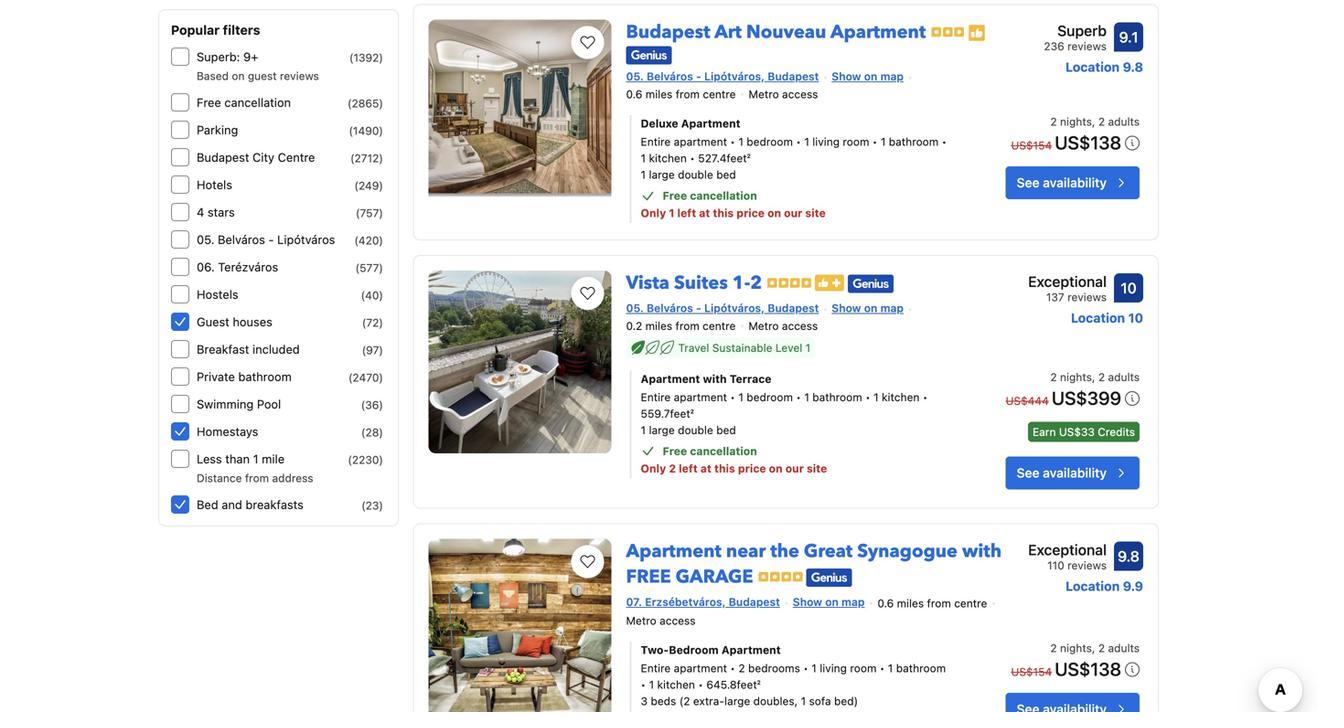 Task type: vqa. For each thing, say whether or not it's contained in the screenshot.
Hotels
yes



Task type: describe. For each thing, give the bounding box(es) containing it.
2 nights , 2 adults for apartment near the great synagogue with free garage
[[1050, 642, 1140, 655]]

0 vertical spatial 9.8
[[1123, 59, 1143, 74]]

show for 2
[[832, 302, 861, 315]]

show for apartment
[[832, 70, 861, 83]]

travel sustainable level 1
[[678, 342, 811, 354]]

only 1 left at this price on our site
[[641, 207, 826, 220]]

cancellation for budapest art nouveau apartment
[[690, 189, 757, 202]]

credits
[[1098, 426, 1135, 438]]

centre for suites
[[703, 320, 736, 332]]

terézváros
[[218, 260, 278, 274]]

at for art
[[699, 207, 710, 220]]

metro inside 0.6 miles from centre metro access
[[626, 615, 656, 628]]

room for apartment
[[843, 135, 869, 148]]

(2712)
[[350, 152, 383, 165]]

deluxe
[[641, 117, 678, 130]]

us$154 for apartment near the great synagogue with free garage
[[1011, 666, 1052, 679]]

deluxe apartment
[[641, 117, 740, 130]]

filters
[[223, 22, 260, 37]]

05. belváros - lipótváros, budapest for art
[[626, 70, 819, 83]]

scored 9.8 element
[[1114, 542, 1143, 571]]

breakfasts
[[245, 498, 304, 512]]

(757)
[[356, 207, 383, 220]]

, for budapest art nouveau apartment
[[1092, 115, 1095, 128]]

apartment with terrace
[[641, 373, 771, 385]]

only for vista
[[641, 462, 666, 475]]

budapest art nouveau apartment image
[[429, 20, 611, 202]]

terrace
[[730, 373, 771, 385]]

10 inside "scored 10" element
[[1121, 279, 1137, 297]]

metro for nouveau
[[749, 88, 779, 101]]

apartment inside apartment near the great synagogue with free garage
[[626, 539, 722, 564]]

137
[[1046, 291, 1064, 304]]

free for budapest
[[663, 189, 687, 202]]

mile
[[262, 452, 285, 466]]

1 vertical spatial 10
[[1128, 311, 1143, 326]]

bed inside entire apartment • 1 bedroom • 1 bathroom • 1 kitchen • 559.7feet² 1 large double bed
[[716, 424, 736, 437]]

and
[[222, 498, 242, 512]]

popular filters
[[171, 22, 260, 37]]

(1490)
[[349, 124, 383, 137]]

at for suites
[[700, 462, 711, 475]]

entire apartment • 1 bedroom • 1 bathroom • 1 kitchen • 559.7feet² 1 large double bed
[[641, 391, 928, 437]]

0 vertical spatial cancellation
[[224, 96, 291, 109]]

see for 2nd see availability link from the top of the page
[[1017, 465, 1040, 481]]

(1392)
[[349, 51, 383, 64]]

bedroom
[[669, 644, 719, 657]]

scored 9.1 element
[[1114, 22, 1143, 52]]

miles for vista
[[645, 320, 672, 332]]

vista suites 1-2 link
[[626, 263, 762, 296]]

apartment inside budapest art nouveau apartment link
[[830, 20, 926, 45]]

large inside entire apartment • 1 bedroom • 1 living room • 1 bathroom • 1 kitchen • 527.4feet² 1 large double bed
[[649, 168, 675, 181]]

only 2 left at this price on our site
[[641, 462, 827, 475]]

apartment inside deluxe apartment link
[[681, 117, 740, 130]]

budapest down parking
[[197, 150, 249, 164]]

garage
[[676, 565, 753, 590]]

bed
[[197, 498, 218, 512]]

(577)
[[355, 262, 383, 274]]

show for great
[[793, 596, 822, 609]]

earn us$33 credits
[[1033, 426, 1135, 438]]

near
[[726, 539, 766, 564]]

left for vista
[[679, 462, 698, 475]]

(2230)
[[348, 454, 383, 466]]

lipótváros, for art
[[704, 70, 765, 83]]

erzsébetváros,
[[645, 596, 726, 609]]

map for apartment
[[880, 70, 904, 83]]

(420)
[[354, 234, 383, 247]]

included
[[252, 343, 300, 356]]

apartment inside two-bedroom apartment link
[[721, 644, 781, 657]]

from for 0.6 miles from centre metro access
[[927, 597, 951, 610]]

guest
[[248, 70, 277, 82]]

(23)
[[361, 499, 383, 512]]

(97)
[[362, 344, 383, 357]]

suites
[[674, 271, 728, 296]]

miles for budapest
[[645, 88, 673, 101]]

this property is part of our preferred partner programme. it is committed to providing commendable service and good value. it will pay us a higher commission if you make a booking. image
[[967, 24, 986, 42]]

645.8feet²
[[706, 679, 761, 692]]

budapest down the nouveau in the top right of the page
[[768, 70, 819, 83]]

kitchen for apartment near the great synagogue with free garage
[[657, 679, 695, 692]]

(249)
[[354, 179, 383, 192]]

reviews for budapest art nouveau apartment
[[1067, 40, 1107, 53]]

earn
[[1033, 426, 1056, 438]]

apartment inside apartment with terrace link
[[641, 373, 700, 385]]

the
[[770, 539, 799, 564]]

2 availability from the top
[[1043, 465, 1107, 481]]

living for apartment
[[812, 135, 840, 148]]

, for vista suites 1-2
[[1092, 371, 1095, 384]]

left for budapest
[[677, 207, 696, 220]]

vista suites 1-2 image
[[429, 271, 611, 454]]

metro access for 1-
[[748, 320, 818, 332]]

two-
[[641, 644, 669, 657]]

adults for budapest art nouveau apartment
[[1108, 115, 1140, 128]]

1 see availability link from the top
[[1006, 167, 1140, 199]]

popular
[[171, 22, 220, 37]]

large inside entire apartment • 2 bedrooms • 1 living room • 1 bathroom • 1 kitchen • 645.8feet² 3 beds (2 extra-large doubles, 1 sofa bed)
[[724, 695, 750, 708]]

1 availability from the top
[[1043, 175, 1107, 190]]

budapest art nouveau apartment
[[626, 20, 926, 45]]

05. belváros - lipótváros, budapest for suites
[[626, 302, 819, 315]]

map for 2
[[880, 302, 904, 315]]

nouveau
[[746, 20, 826, 45]]

houses
[[233, 315, 272, 329]]

05. for budapest
[[626, 70, 644, 83]]

(40)
[[361, 289, 383, 302]]

06.
[[197, 260, 215, 274]]

bed and breakfasts
[[197, 498, 304, 512]]

parking
[[197, 123, 238, 137]]

free cancellation for vista
[[663, 445, 757, 458]]

homestays
[[197, 425, 258, 439]]

two-bedroom apartment link
[[641, 642, 950, 659]]

private
[[197, 370, 235, 384]]

06. terézváros
[[197, 260, 278, 274]]

bathroom inside entire apartment • 1 bedroom • 1 living room • 1 bathroom • 1 kitchen • 527.4feet² 1 large double bed
[[889, 135, 939, 148]]

07. erzsébetváros, budapest
[[626, 596, 780, 609]]

9+
[[243, 50, 258, 64]]

adults for vista suites 1-2
[[1108, 371, 1140, 384]]

vista
[[626, 271, 669, 296]]

access inside 0.6 miles from centre metro access
[[660, 615, 696, 628]]

entire apartment • 1 bedroom • 1 living room • 1 bathroom • 1 kitchen • 527.4feet² 1 large double bed
[[641, 135, 947, 181]]

reviews for vista suites 1-2
[[1067, 291, 1107, 304]]

sofa
[[809, 695, 831, 708]]

superb:
[[197, 50, 240, 64]]

this for suites
[[714, 462, 735, 475]]

location for apartment near the great synagogue with free garage
[[1066, 579, 1120, 594]]

budapest up level
[[768, 302, 819, 315]]

lipótváros
[[277, 233, 335, 246]]

synagogue
[[857, 539, 958, 564]]

less than 1 mile
[[197, 452, 285, 466]]

miles inside 0.6 miles from centre metro access
[[897, 597, 924, 610]]

exceptional 137 reviews
[[1028, 273, 1107, 304]]

bedroom for 1-
[[747, 391, 793, 404]]

two-bedroom apartment
[[641, 644, 781, 657]]

access for 2
[[782, 320, 818, 332]]

centre
[[278, 150, 315, 164]]

0.6 miles from centre
[[626, 88, 736, 101]]

us$138 for apartment near the great synagogue with free garage
[[1055, 659, 1121, 680]]

lipótváros, for suites
[[704, 302, 765, 315]]

cancellation for vista suites 1-2
[[690, 445, 757, 458]]

us$138 for budapest art nouveau apartment
[[1055, 132, 1121, 153]]

budapest art nouveau apartment link
[[626, 12, 926, 45]]

superb: 9+
[[197, 50, 258, 64]]

than
[[225, 452, 250, 466]]

bed inside entire apartment • 1 bedroom • 1 living room • 1 bathroom • 1 kitchen • 527.4feet² 1 large double bed
[[716, 168, 736, 181]]

superb element
[[1044, 20, 1107, 42]]

nights for vista suites 1-2
[[1060, 371, 1092, 384]]

location 10
[[1071, 311, 1143, 326]]

- for vista
[[696, 302, 701, 315]]

budapest down the "garage"
[[729, 596, 780, 609]]

(72)
[[362, 316, 383, 329]]

bed)
[[834, 695, 858, 708]]

deluxe apartment link
[[641, 115, 950, 132]]

(2865)
[[347, 97, 383, 110]]

, for apartment near the great synagogue with free garage
[[1092, 642, 1095, 655]]

us$444
[[1006, 395, 1049, 407]]

hotels
[[197, 178, 232, 192]]

stars
[[207, 205, 235, 219]]

beds
[[651, 695, 676, 708]]

apartment for budapest
[[674, 135, 727, 148]]

from down mile
[[245, 472, 269, 485]]

apartment near the great synagogue with free garage link
[[626, 532, 1002, 590]]

this property is part of our preferred partner programme. it is committed to providing commendable service and good value. it will pay us a higher commission if you make a booking. image
[[967, 24, 986, 42]]

double inside entire apartment • 1 bedroom • 1 bathroom • 1 kitchen • 559.7feet² 1 large double bed
[[678, 424, 713, 437]]

110
[[1047, 559, 1064, 572]]



Task type: locate. For each thing, give the bounding box(es) containing it.
2 vertical spatial kitchen
[[657, 679, 695, 692]]

budapest left art
[[626, 20, 710, 45]]

our for 2
[[785, 462, 804, 475]]

2 vertical spatial location
[[1066, 579, 1120, 594]]

1 vertical spatial miles
[[645, 320, 672, 332]]

2 exceptional from the top
[[1028, 541, 1107, 559]]

miles right 0.2
[[645, 320, 672, 332]]

1 05. belváros - lipótváros, budapest from the top
[[626, 70, 819, 83]]

access down erzsébetváros,
[[660, 615, 696, 628]]

1 vertical spatial double
[[678, 424, 713, 437]]

1 vertical spatial bed
[[716, 424, 736, 437]]

2 see availability link from the top
[[1006, 457, 1140, 490]]

1 horizontal spatial 0.6
[[877, 597, 894, 610]]

1 vertical spatial show on map
[[832, 302, 904, 315]]

2 vertical spatial show on map
[[793, 596, 865, 609]]

miles up deluxe
[[645, 88, 673, 101]]

1 vertical spatial at
[[700, 462, 711, 475]]

left up 'vista suites 1-2' link
[[677, 207, 696, 220]]

show on map down this property is part of our preferred plus programme. it is committed to providing outstanding service and excellent value. it will pay us a higher commission if you make a booking. image
[[832, 302, 904, 315]]

527.4feet²
[[698, 152, 751, 165]]

0 vertical spatial belváros
[[647, 70, 693, 83]]

free cancellation for budapest
[[663, 189, 757, 202]]

05. for vista
[[626, 302, 644, 315]]

our for apartment
[[784, 207, 802, 220]]

2 lipótváros, from the top
[[704, 302, 765, 315]]

2 see availability from the top
[[1017, 465, 1107, 481]]

living down deluxe apartment link
[[812, 135, 840, 148]]

nights for budapest art nouveau apartment
[[1060, 115, 1092, 128]]

reviews inside exceptional 137 reviews
[[1067, 291, 1107, 304]]

apartment down bedroom
[[674, 662, 727, 675]]

2 entire from the top
[[641, 391, 671, 404]]

room down deluxe apartment link
[[843, 135, 869, 148]]

bedroom down terrace on the right bottom of page
[[747, 391, 793, 404]]

lipótváros, down art
[[704, 70, 765, 83]]

2 apartment from the top
[[674, 391, 727, 404]]

us$154
[[1011, 139, 1052, 152], [1011, 666, 1052, 679]]

reviews up the location 10
[[1067, 291, 1107, 304]]

1 vertical spatial 0.6
[[877, 597, 894, 610]]

metro for 1-
[[748, 320, 779, 332]]

our down entire apartment • 1 bedroom • 1 living room • 1 bathroom • 1 kitchen • 527.4feet² 1 large double bed in the top of the page
[[784, 207, 802, 220]]

from down synagogue
[[927, 597, 951, 610]]

this down entire apartment • 1 bedroom • 1 bathroom • 1 kitchen • 559.7feet² 1 large double bed
[[714, 462, 735, 475]]

bathroom
[[889, 135, 939, 148], [238, 370, 292, 384], [812, 391, 862, 404], [896, 662, 946, 675]]

1 vertical spatial apartment
[[674, 391, 727, 404]]

2 us$138 from the top
[[1055, 659, 1121, 680]]

3 , from the top
[[1092, 642, 1095, 655]]

bedroom inside entire apartment • 1 bedroom • 1 bathroom • 1 kitchen • 559.7feet² 1 large double bed
[[747, 391, 793, 404]]

kitchen for budapest art nouveau apartment
[[649, 152, 687, 165]]

from
[[676, 88, 700, 101], [675, 320, 700, 332], [245, 472, 269, 485], [927, 597, 951, 610]]

9.1
[[1119, 28, 1138, 46]]

(28)
[[361, 426, 383, 439]]

2 inside entire apartment • 2 bedrooms • 1 living room • 1 bathroom • 1 kitchen • 645.8feet² 3 beds (2 extra-large doubles, 1 sofa bed)
[[738, 662, 745, 675]]

adults down "location 9.8"
[[1108, 115, 1140, 128]]

exceptional up 137
[[1028, 273, 1107, 290]]

large down 559.7feet²
[[649, 424, 675, 437]]

0 vertical spatial map
[[880, 70, 904, 83]]

kitchen inside entire apartment • 2 bedrooms • 1 living room • 1 bathroom • 1 kitchen • 645.8feet² 3 beds (2 extra-large doubles, 1 sofa bed)
[[657, 679, 695, 692]]

large inside entire apartment • 1 bedroom • 1 bathroom • 1 kitchen • 559.7feet² 1 large double bed
[[649, 424, 675, 437]]

1 vertical spatial free cancellation
[[663, 189, 757, 202]]

0 vertical spatial 05. belváros - lipótváros, budapest
[[626, 70, 819, 83]]

bedroom down deluxe apartment link
[[747, 135, 793, 148]]

9.8 up 9.9
[[1118, 548, 1140, 565]]

at
[[699, 207, 710, 220], [700, 462, 711, 475]]

bedroom for nouveau
[[747, 135, 793, 148]]

map for great
[[841, 596, 865, 609]]

- for budapest
[[696, 70, 701, 83]]

0 vertical spatial 0.6
[[626, 88, 642, 101]]

hostels
[[197, 288, 238, 301]]

price
[[737, 207, 765, 220], [738, 462, 766, 475]]

1 double from the top
[[678, 168, 713, 181]]

swimming pool
[[197, 397, 281, 411]]

1 bed from the top
[[716, 168, 736, 181]]

this for art
[[713, 207, 734, 220]]

1 apartment from the top
[[674, 135, 727, 148]]

exceptional element for apartment near the great synagogue with free garage
[[1028, 539, 1107, 561]]

2 nights , 2 adults for vista suites 1-2
[[1050, 371, 1140, 384]]

1 vertical spatial large
[[649, 424, 675, 437]]

0 vertical spatial miles
[[645, 88, 673, 101]]

level
[[775, 342, 802, 354]]

this property is part of our preferred plus programme. it is committed to providing outstanding service and excellent value. it will pay us a higher commission if you make a booking. image
[[815, 275, 844, 291]]

with left terrace on the right bottom of page
[[703, 373, 727, 385]]

2 us$154 from the top
[[1011, 666, 1052, 679]]

1 2 nights , 2 adults from the top
[[1050, 115, 1140, 128]]

2 vertical spatial ,
[[1092, 642, 1095, 655]]

0 vertical spatial large
[[649, 168, 675, 181]]

0 vertical spatial entire
[[641, 135, 671, 148]]

0 vertical spatial free
[[197, 96, 221, 109]]

price for nouveau
[[737, 207, 765, 220]]

nights down "location 9.8"
[[1060, 115, 1092, 128]]

1 vertical spatial living
[[820, 662, 847, 675]]

entire
[[641, 135, 671, 148], [641, 391, 671, 404], [641, 662, 671, 675]]

0 vertical spatial 10
[[1121, 279, 1137, 297]]

07.
[[626, 596, 642, 609]]

0 vertical spatial kitchen
[[649, 152, 687, 165]]

2 vertical spatial centre
[[954, 597, 987, 610]]

distance
[[197, 472, 242, 485]]

,
[[1092, 115, 1095, 128], [1092, 371, 1095, 384], [1092, 642, 1095, 655]]

bedrooms
[[748, 662, 800, 675]]

room inside entire apartment • 2 bedrooms • 1 living room • 1 bathroom • 1 kitchen • 645.8feet² 3 beds (2 extra-large doubles, 1 sofa bed)
[[850, 662, 877, 675]]

3 adults from the top
[[1108, 642, 1140, 655]]

sustainable
[[712, 342, 772, 354]]

this down 527.4feet²
[[713, 207, 734, 220]]

site for 2
[[807, 462, 827, 475]]

see availability for second see availability link from the bottom
[[1017, 175, 1107, 190]]

2 adults from the top
[[1108, 371, 1140, 384]]

only up vista
[[641, 207, 666, 220]]

apartment inside entire apartment • 1 bedroom • 1 bathroom • 1 kitchen • 559.7feet² 1 large double bed
[[674, 391, 727, 404]]

exceptional
[[1028, 273, 1107, 290], [1028, 541, 1107, 559]]

scored 10 element
[[1114, 274, 1143, 303]]

1 , from the top
[[1092, 115, 1095, 128]]

0.6 up deluxe
[[626, 88, 642, 101]]

1 vertical spatial metro
[[748, 320, 779, 332]]

-
[[696, 70, 701, 83], [268, 233, 274, 246], [696, 302, 701, 315]]

- left lipótváros
[[268, 233, 274, 246]]

reviews up location 9.9
[[1067, 559, 1107, 572]]

centre for art
[[703, 88, 736, 101]]

kitchen inside entire apartment • 1 bedroom • 1 bathroom • 1 kitchen • 559.7feet² 1 large double bed
[[882, 391, 920, 404]]

1 exceptional element from the top
[[1028, 271, 1107, 293]]

metro up travel sustainable level 1
[[748, 320, 779, 332]]

entire apartment • 2 bedrooms • 1 living room • 1 bathroom • 1 kitchen • 645.8feet² 3 beds (2 extra-large doubles, 1 sofa bed)
[[641, 662, 946, 708]]

0 vertical spatial this
[[713, 207, 734, 220]]

2 vertical spatial miles
[[897, 597, 924, 610]]

0 vertical spatial double
[[678, 168, 713, 181]]

1 vertical spatial adults
[[1108, 371, 1140, 384]]

4 stars
[[197, 205, 235, 219]]

exceptional element up the location 10
[[1028, 271, 1107, 293]]

2 bed from the top
[[716, 424, 736, 437]]

0 vertical spatial bed
[[716, 168, 736, 181]]

1 vertical spatial price
[[738, 462, 766, 475]]

left
[[677, 207, 696, 220], [679, 462, 698, 475]]

1 vertical spatial metro access
[[748, 320, 818, 332]]

budapest city centre
[[197, 150, 315, 164]]

entire for budapest art nouveau apartment
[[641, 135, 671, 148]]

3 apartment from the top
[[674, 662, 727, 675]]

0 vertical spatial living
[[812, 135, 840, 148]]

belváros for vista
[[647, 302, 693, 315]]

free
[[626, 565, 671, 590]]

bed up "only 2 left at this price on our site"
[[716, 424, 736, 437]]

show down apartment near the great synagogue with free garage
[[793, 596, 822, 609]]

2 see from the top
[[1017, 465, 1040, 481]]

, down location 9.9
[[1092, 642, 1095, 655]]

apartment
[[674, 135, 727, 148], [674, 391, 727, 404], [674, 662, 727, 675]]

2 nights , 2 adults down "location 9.8"
[[1050, 115, 1140, 128]]

adults
[[1108, 115, 1140, 128], [1108, 371, 1140, 384], [1108, 642, 1140, 655]]

0 vertical spatial with
[[703, 373, 727, 385]]

1-
[[732, 271, 750, 296]]

1 vertical spatial ,
[[1092, 371, 1095, 384]]

1 vertical spatial entire
[[641, 391, 671, 404]]

belváros up the "0.2 miles from centre"
[[647, 302, 693, 315]]

0.6 for 0.6 miles from centre
[[626, 88, 642, 101]]

2 only from the top
[[641, 462, 666, 475]]

1 vertical spatial only
[[641, 462, 666, 475]]

0 vertical spatial our
[[784, 207, 802, 220]]

reviews down superb
[[1067, 40, 1107, 53]]

1 vertical spatial left
[[679, 462, 698, 475]]

belváros up 06. terézváros
[[218, 233, 265, 246]]

on
[[232, 70, 245, 82], [864, 70, 877, 83], [767, 207, 781, 220], [864, 302, 877, 315], [769, 462, 783, 475], [825, 596, 839, 609]]

nights up 'us$399'
[[1060, 371, 1092, 384]]

centre inside 0.6 miles from centre metro access
[[954, 597, 987, 610]]

us$399
[[1052, 387, 1121, 409]]

1 vertical spatial lipótváros,
[[704, 302, 765, 315]]

2 vertical spatial free cancellation
[[663, 445, 757, 458]]

2 vertical spatial access
[[660, 615, 696, 628]]

metro access for nouveau
[[749, 88, 818, 101]]

2 nights , 2 adults for budapest art nouveau apartment
[[1050, 115, 1140, 128]]

559.7feet²
[[641, 407, 694, 420]]

3 nights from the top
[[1060, 642, 1092, 655]]

bed
[[716, 168, 736, 181], [716, 424, 736, 437]]

with
[[703, 373, 727, 385], [962, 539, 1002, 564]]

(2
[[679, 695, 690, 708]]

living for great
[[820, 662, 847, 675]]

1 vertical spatial cancellation
[[690, 189, 757, 202]]

with inside apartment near the great synagogue with free garage
[[962, 539, 1002, 564]]

apartment near the great synagogue with free garage image
[[429, 539, 611, 712]]

1 vertical spatial 05. belváros - lipótváros, budapest
[[626, 302, 819, 315]]

0 vertical spatial 2 nights , 2 adults
[[1050, 115, 1140, 128]]

apartment inside entire apartment • 1 bedroom • 1 living room • 1 bathroom • 1 kitchen • 527.4feet² 1 large double bed
[[674, 135, 727, 148]]

1 nights from the top
[[1060, 115, 1092, 128]]

bedroom inside entire apartment • 1 bedroom • 1 living room • 1 bathroom • 1 kitchen • 527.4feet² 1 large double bed
[[747, 135, 793, 148]]

10 up the location 10
[[1121, 279, 1137, 297]]

9.9
[[1123, 579, 1143, 594]]

apartment for vista
[[674, 391, 727, 404]]

double inside entire apartment • 1 bedroom • 1 living room • 1 bathroom • 1 kitchen • 527.4feet² 1 large double bed
[[678, 168, 713, 181]]

entire down two- on the bottom of the page
[[641, 662, 671, 675]]

less
[[197, 452, 222, 466]]

site
[[805, 207, 826, 220], [807, 462, 827, 475]]

exceptional 110 reviews
[[1028, 541, 1107, 572]]

reviews right "guest"
[[280, 70, 319, 82]]

centre down synagogue
[[954, 597, 987, 610]]

lipótváros, down 1-
[[704, 302, 765, 315]]

location down superb 236 reviews
[[1065, 59, 1120, 74]]

2 exceptional element from the top
[[1028, 539, 1107, 561]]

availability
[[1043, 175, 1107, 190], [1043, 465, 1107, 481]]

from for 0.6 miles from centre
[[676, 88, 700, 101]]

reviews inside exceptional 110 reviews
[[1067, 559, 1107, 572]]

05. belváros - lipótváros
[[197, 233, 335, 246]]

1 us$154 from the top
[[1011, 139, 1052, 152]]

2 vertical spatial apartment
[[674, 662, 727, 675]]

miles
[[645, 88, 673, 101], [645, 320, 672, 332], [897, 597, 924, 610]]

0 vertical spatial us$138
[[1055, 132, 1121, 153]]

1 see availability from the top
[[1017, 175, 1107, 190]]

show
[[832, 70, 861, 83], [832, 302, 861, 315], [793, 596, 822, 609]]

show up deluxe apartment link
[[832, 70, 861, 83]]

entire inside entire apartment • 1 bedroom • 1 bathroom • 1 kitchen • 559.7feet² 1 large double bed
[[641, 391, 671, 404]]

location 9.9
[[1066, 579, 1143, 594]]

0 vertical spatial see
[[1017, 175, 1040, 190]]

05. belváros - lipótváros, budapest
[[626, 70, 819, 83], [626, 302, 819, 315]]

left down 559.7feet²
[[679, 462, 698, 475]]

1 horizontal spatial with
[[962, 539, 1002, 564]]

location down exceptional 137 reviews
[[1071, 311, 1125, 326]]

1 entire from the top
[[641, 135, 671, 148]]

living up bed)
[[820, 662, 847, 675]]

only down 559.7feet²
[[641, 462, 666, 475]]

kitchen inside entire apartment • 1 bedroom • 1 living room • 1 bathroom • 1 kitchen • 527.4feet² 1 large double bed
[[649, 152, 687, 165]]

reviews inside superb 236 reviews
[[1067, 40, 1107, 53]]

2 vertical spatial show
[[793, 596, 822, 609]]

free cancellation up only 1 left at this price on our site
[[663, 189, 757, 202]]

access up level
[[782, 320, 818, 332]]

0.6 for 0.6 miles from centre metro access
[[877, 597, 894, 610]]

2
[[1050, 115, 1057, 128], [1098, 115, 1105, 128], [750, 271, 762, 296], [1050, 371, 1057, 384], [1098, 371, 1105, 384], [669, 462, 676, 475], [1050, 642, 1057, 655], [1098, 642, 1105, 655], [738, 662, 745, 675]]

1 vertical spatial us$138
[[1055, 659, 1121, 680]]

free
[[197, 96, 221, 109], [663, 189, 687, 202], [663, 445, 687, 458]]

2 metro access from the top
[[748, 320, 818, 332]]

based
[[197, 70, 229, 82]]

us$138 down location 9.9
[[1055, 659, 1121, 680]]

0.2 miles from centre
[[626, 320, 736, 332]]

apartment for apartment
[[674, 662, 727, 675]]

05. belváros - lipótváros, budapest down 1-
[[626, 302, 819, 315]]

2 nights from the top
[[1060, 371, 1092, 384]]

0 vertical spatial show on map
[[832, 70, 904, 83]]

0 vertical spatial left
[[677, 207, 696, 220]]

site for apartment
[[805, 207, 826, 220]]

3 entire from the top
[[641, 662, 671, 675]]

bed down 527.4feet²
[[716, 168, 736, 181]]

2 vertical spatial adults
[[1108, 642, 1140, 655]]

room up bed)
[[850, 662, 877, 675]]

show on map for great
[[793, 596, 865, 609]]

exceptional for apartment near the great synagogue with free garage
[[1028, 541, 1107, 559]]

metro access up deluxe apartment link
[[749, 88, 818, 101]]

distance from address
[[197, 472, 313, 485]]

1 vertical spatial with
[[962, 539, 1002, 564]]

1 metro access from the top
[[749, 88, 818, 101]]

site down entire apartment • 1 bedroom • 1 bathroom • 1 kitchen • 559.7feet² 1 large double bed
[[807, 462, 827, 475]]

0 vertical spatial apartment
[[674, 135, 727, 148]]

05.
[[626, 70, 644, 83], [197, 233, 214, 246], [626, 302, 644, 315]]

price for 1-
[[738, 462, 766, 475]]

entire for vista suites 1-2
[[641, 391, 671, 404]]

free for vista
[[663, 445, 687, 458]]

2 double from the top
[[678, 424, 713, 437]]

pool
[[257, 397, 281, 411]]

belváros for budapest
[[647, 70, 693, 83]]

nights for apartment near the great synagogue with free garage
[[1060, 642, 1092, 655]]

show down this property is part of our preferred plus programme. it is committed to providing outstanding service and excellent value. it will pay us a higher commission if you make a booking. image
[[832, 302, 861, 315]]

show on map
[[832, 70, 904, 83], [832, 302, 904, 315], [793, 596, 865, 609]]

from inside 0.6 miles from centre metro access
[[927, 597, 951, 610]]

2 vertical spatial 05.
[[626, 302, 644, 315]]

05. up 06.
[[197, 233, 214, 246]]

art
[[714, 20, 742, 45]]

large down 645.8feet²
[[724, 695, 750, 708]]

entire inside entire apartment • 1 bedroom • 1 living room • 1 bathroom • 1 kitchen • 527.4feet² 1 large double bed
[[641, 135, 671, 148]]

0 vertical spatial room
[[843, 135, 869, 148]]

bathroom inside entire apartment • 1 bedroom • 1 bathroom • 1 kitchen • 559.7feet² 1 large double bed
[[812, 391, 862, 404]]

0 vertical spatial exceptional element
[[1028, 271, 1107, 293]]

0 vertical spatial -
[[696, 70, 701, 83]]

0 vertical spatial metro
[[749, 88, 779, 101]]

, down "location 9.8"
[[1092, 115, 1095, 128]]

entire up 559.7feet²
[[641, 391, 671, 404]]

free down based
[[197, 96, 221, 109]]

exceptional element up location 9.9
[[1028, 539, 1107, 561]]

location down exceptional 110 reviews
[[1066, 579, 1120, 594]]

2 vertical spatial -
[[696, 302, 701, 315]]

3 2 nights , 2 adults from the top
[[1050, 642, 1140, 655]]

see availability for 2nd see availability link from the top of the page
[[1017, 465, 1107, 481]]

adults for apartment near the great synagogue with free garage
[[1108, 642, 1140, 655]]

apartment down the deluxe apartment
[[674, 135, 727, 148]]

1 only from the top
[[641, 207, 666, 220]]

bathroom inside entire apartment • 2 bedrooms • 1 living room • 1 bathroom • 1 kitchen • 645.8feet² 3 beds (2 extra-large doubles, 1 sofa bed)
[[896, 662, 946, 675]]

show on map for 2
[[832, 302, 904, 315]]

location for vista suites 1-2
[[1071, 311, 1125, 326]]

living inside entire apartment • 1 bedroom • 1 living room • 1 bathroom • 1 kitchen • 527.4feet² 1 large double bed
[[812, 135, 840, 148]]

only for budapest
[[641, 207, 666, 220]]

apartment inside entire apartment • 2 bedrooms • 1 living room • 1 bathroom • 1 kitchen • 645.8feet² 3 beds (2 extra-large doubles, 1 sofa bed)
[[674, 662, 727, 675]]

kitchen
[[649, 152, 687, 165], [882, 391, 920, 404], [657, 679, 695, 692]]

(2470)
[[348, 371, 383, 384]]

10 down "scored 10" element
[[1128, 311, 1143, 326]]

show on map for apartment
[[832, 70, 904, 83]]

1 adults from the top
[[1108, 115, 1140, 128]]

see for second see availability link from the bottom
[[1017, 175, 1040, 190]]

0 vertical spatial adults
[[1108, 115, 1140, 128]]

us$154 for budapest art nouveau apartment
[[1011, 139, 1052, 152]]

exceptional for vista suites 1-2
[[1028, 273, 1107, 290]]

1 vertical spatial bedroom
[[747, 391, 793, 404]]

reviews for apartment near the great synagogue with free garage
[[1067, 559, 1107, 572]]

room inside entire apartment • 1 bedroom • 1 living room • 1 bathroom • 1 kitchen • 527.4feet² 1 large double bed
[[843, 135, 869, 148]]

apartment
[[830, 20, 926, 45], [681, 117, 740, 130], [641, 373, 700, 385], [626, 539, 722, 564], [721, 644, 781, 657]]

adults down 9.9
[[1108, 642, 1140, 655]]

0 vertical spatial location
[[1065, 59, 1120, 74]]

0 vertical spatial exceptional
[[1028, 273, 1107, 290]]

from for 0.2 miles from centre
[[675, 320, 700, 332]]

0 vertical spatial access
[[782, 88, 818, 101]]

belváros
[[647, 70, 693, 83], [218, 233, 265, 246], [647, 302, 693, 315]]

us$138 down "location 9.8"
[[1055, 132, 1121, 153]]

2 bedroom from the top
[[747, 391, 793, 404]]

05. up 0.2
[[626, 302, 644, 315]]

1 vertical spatial belváros
[[218, 233, 265, 246]]

address
[[272, 472, 313, 485]]

0 horizontal spatial with
[[703, 373, 727, 385]]

great
[[804, 539, 853, 564]]

living inside entire apartment • 2 bedrooms • 1 living room • 1 bathroom • 1 kitchen • 645.8feet² 3 beds (2 extra-large doubles, 1 sofa bed)
[[820, 662, 847, 675]]

1 vertical spatial free
[[663, 189, 687, 202]]

reviews
[[1067, 40, 1107, 53], [280, 70, 319, 82], [1067, 291, 1107, 304], [1067, 559, 1107, 572]]

price down 527.4feet²
[[737, 207, 765, 220]]

miles down synagogue
[[897, 597, 924, 610]]

1 vertical spatial our
[[785, 462, 804, 475]]

1 vertical spatial us$154
[[1011, 666, 1052, 679]]

at down apartment with terrace
[[700, 462, 711, 475]]

swimming
[[197, 397, 254, 411]]

1 vertical spatial 2 nights , 2 adults
[[1050, 371, 1140, 384]]

access
[[782, 88, 818, 101], [782, 320, 818, 332], [660, 615, 696, 628]]

access for apartment
[[782, 88, 818, 101]]

1 vertical spatial nights
[[1060, 371, 1092, 384]]

2 2 nights , 2 adults from the top
[[1050, 371, 1140, 384]]

0.2
[[626, 320, 642, 332]]

metro access up level
[[748, 320, 818, 332]]

room for great
[[850, 662, 877, 675]]

apartment down apartment with terrace
[[674, 391, 727, 404]]

location for budapest art nouveau apartment
[[1065, 59, 1120, 74]]

price down entire apartment • 1 bedroom • 1 bathroom • 1 kitchen • 559.7feet² 1 large double bed
[[738, 462, 766, 475]]

from up the travel
[[675, 320, 700, 332]]

0 vertical spatial ,
[[1092, 115, 1095, 128]]

1 see from the top
[[1017, 175, 1040, 190]]

centre up the deluxe apartment
[[703, 88, 736, 101]]

centre up sustainable
[[703, 320, 736, 332]]

cancellation up "only 2 left at this price on our site"
[[690, 445, 757, 458]]

from up the deluxe apartment
[[676, 88, 700, 101]]

1 vertical spatial room
[[850, 662, 877, 675]]

- up 0.6 miles from centre
[[696, 70, 701, 83]]

2 nights , 2 adults up 'us$399'
[[1050, 371, 1140, 384]]

1 bedroom from the top
[[747, 135, 793, 148]]

0 vertical spatial see availability
[[1017, 175, 1107, 190]]

0 vertical spatial centre
[[703, 88, 736, 101]]

05. belváros - lipótváros, budapest down art
[[626, 70, 819, 83]]

1 vertical spatial 9.8
[[1118, 548, 1140, 565]]

1 vertical spatial kitchen
[[882, 391, 920, 404]]

1 vertical spatial see availability
[[1017, 465, 1107, 481]]

entire for apartment near the great synagogue with free garage
[[641, 662, 671, 675]]

9.8 inside scored 9.8 element
[[1118, 548, 1140, 565]]

extra-
[[693, 695, 724, 708]]

based on guest reviews
[[197, 70, 319, 82]]

exceptional up 110
[[1028, 541, 1107, 559]]

nights
[[1060, 115, 1092, 128], [1060, 371, 1092, 384], [1060, 642, 1092, 655]]

2 vertical spatial map
[[841, 596, 865, 609]]

show on map up deluxe apartment link
[[832, 70, 904, 83]]

2 vertical spatial nights
[[1060, 642, 1092, 655]]

1 vertical spatial see availability link
[[1006, 457, 1140, 490]]

free cancellation down the based on guest reviews
[[197, 96, 291, 109]]

0 vertical spatial show
[[832, 70, 861, 83]]

1 vertical spatial 05.
[[197, 233, 214, 246]]

free up only 1 left at this price on our site
[[663, 189, 687, 202]]

05. up 0.6 miles from centre
[[626, 70, 644, 83]]

2 vertical spatial cancellation
[[690, 445, 757, 458]]

entire inside entire apartment • 2 bedrooms • 1 living room • 1 bathroom • 1 kitchen • 645.8feet² 3 beds (2 extra-large doubles, 1 sofa bed)
[[641, 662, 671, 675]]

this property is part of our preferred plus programme. it is committed to providing outstanding service and excellent value. it will pay us a higher commission if you make a booking. image
[[815, 275, 844, 291]]

, up 'us$399'
[[1092, 371, 1095, 384]]

apartment with terrace link
[[641, 371, 950, 387]]

0 vertical spatial free cancellation
[[197, 96, 291, 109]]

genius discounts available at this property. image
[[626, 46, 672, 65], [626, 46, 672, 65], [848, 275, 894, 293], [848, 275, 894, 293], [806, 569, 852, 587], [806, 569, 852, 587]]

1 vertical spatial exceptional element
[[1028, 539, 1107, 561]]

4
[[197, 205, 204, 219]]

exceptional element
[[1028, 271, 1107, 293], [1028, 539, 1107, 561]]

1 vertical spatial centre
[[703, 320, 736, 332]]

2 vertical spatial entire
[[641, 662, 671, 675]]

- down suites
[[696, 302, 701, 315]]

location 9.8
[[1065, 59, 1143, 74]]

1 lipótváros, from the top
[[704, 70, 765, 83]]

double down 527.4feet²
[[678, 168, 713, 181]]

1 vertical spatial -
[[268, 233, 274, 246]]

apartment near the great synagogue with free garage
[[626, 539, 1002, 590]]

double
[[678, 168, 713, 181], [678, 424, 713, 437]]

2 vertical spatial metro
[[626, 615, 656, 628]]

nights down location 9.9
[[1060, 642, 1092, 655]]

this
[[713, 207, 734, 220], [714, 462, 735, 475]]

1 us$138 from the top
[[1055, 132, 1121, 153]]

0.6 miles from centre metro access
[[626, 597, 987, 628]]

exceptional element for vista suites 1-2
[[1028, 271, 1107, 293]]

2 vertical spatial 2 nights , 2 adults
[[1050, 642, 1140, 655]]

entire down deluxe
[[641, 135, 671, 148]]

0 vertical spatial see availability link
[[1006, 167, 1140, 199]]

metro up deluxe apartment link
[[749, 88, 779, 101]]

1 exceptional from the top
[[1028, 273, 1107, 290]]

1 vertical spatial site
[[807, 462, 827, 475]]

2 , from the top
[[1092, 371, 1095, 384]]

superb 236 reviews
[[1044, 22, 1107, 53]]

with right synagogue
[[962, 539, 1002, 564]]

budapest inside budapest art nouveau apartment link
[[626, 20, 710, 45]]

belváros up 0.6 miles from centre
[[647, 70, 693, 83]]

0.6 inside 0.6 miles from centre metro access
[[877, 597, 894, 610]]

site down entire apartment • 1 bedroom • 1 living room • 1 bathroom • 1 kitchen • 527.4feet² 1 large double bed in the top of the page
[[805, 207, 826, 220]]

2 05. belváros - lipótváros, budapest from the top
[[626, 302, 819, 315]]



